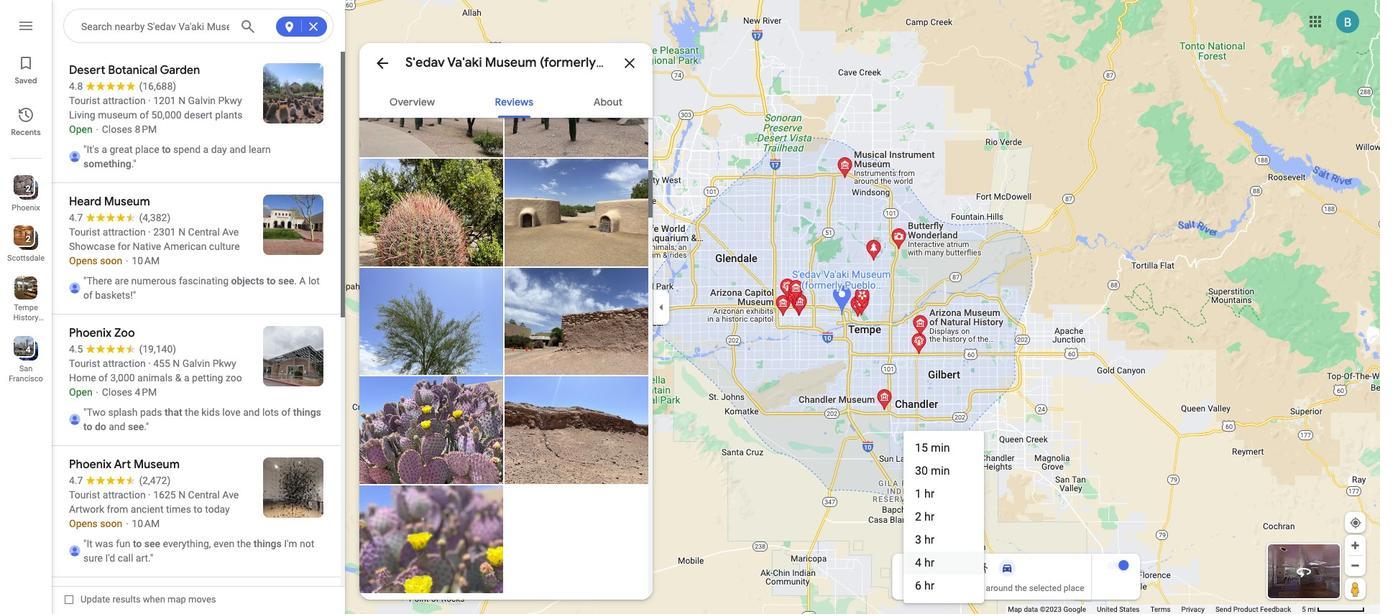Task type: locate. For each thing, give the bounding box(es) containing it.
2 vertical spatial museum
[[10, 324, 41, 333]]

terms button
[[1151, 605, 1171, 615]]

2 places element
[[15, 183, 31, 196], [15, 233, 31, 246]]

30 inside menu
[[915, 464, 928, 478]]

4 up san
[[26, 345, 31, 355]]

4 for 4 hr
[[915, 557, 922, 570]]

30 up 6
[[904, 562, 916, 575]]

2 hr from the top
[[925, 510, 935, 524]]

1 vertical spatial museum
[[485, 55, 537, 71]]

va'aki
[[178, 21, 204, 32], [447, 55, 482, 71]]

Turn off travel time tool checkbox
[[1108, 561, 1129, 571]]

about button
[[582, 83, 634, 118]]

3 hr from the top
[[925, 533, 935, 547]]

2 horizontal spatial museum
[[485, 55, 537, 71]]

6 hr
[[915, 580, 935, 593]]

when
[[143, 595, 165, 605]]

hr for 2 hr
[[925, 510, 935, 524]]

min right '15'
[[931, 441, 950, 455]]

1 horizontal spatial 4
[[915, 557, 922, 570]]

privacy
[[1182, 606, 1205, 614]]

0 vertical spatial 2 places element
[[15, 183, 31, 196]]

menu
[[904, 431, 984, 604]]

street view image
[[1296, 564, 1313, 581]]

search
[[81, 21, 112, 32]]

4 hr from the top
[[925, 557, 935, 570]]

map data ©2023 google
[[1008, 606, 1086, 614]]

driving
[[939, 584, 965, 594]]

1 vertical spatial 30
[[904, 562, 916, 575]]

s'edav va'aki museum (formerly pueblo grande museum) main content
[[360, 43, 747, 600]]

0 vertical spatial 2
[[26, 184, 31, 194]]

0 vertical spatial 4
[[26, 345, 31, 355]]

Search nearby S'edav Va'aki Museum (formerly… field
[[63, 9, 334, 44], [81, 17, 229, 35]]

states
[[1120, 606, 1140, 614]]

1 vertical spatial 2 places element
[[15, 233, 31, 246]]

2 up 3
[[915, 510, 922, 524]]

museum for s'edav va'aki museum (formerly pueblo grande museum)
[[485, 55, 537, 71]]

museum left (formerly…
[[207, 21, 246, 32]]

5 hr from the top
[[925, 580, 935, 593]]

15
[[915, 441, 928, 455]]

0 horizontal spatial 4
[[26, 345, 31, 355]]

collapse side panel image
[[654, 299, 669, 315]]

s'edav inside s'edav va'aki museum (formerly pueblo grande museum) main content
[[406, 55, 445, 71]]

2 places element for phoenix
[[15, 183, 31, 196]]

Search nearby S'edav Va'aki Museum (formerly… search field
[[63, 9, 334, 44]]

1 vertical spatial va'aki
[[447, 55, 482, 71]]

2 up phoenix
[[26, 184, 31, 194]]

s'edav va'aki museum (formerly pueblo grande museum)
[[406, 55, 747, 71]]

1 hr
[[915, 487, 935, 501]]

None radio
[[973, 560, 996, 577]]

museum down history
[[10, 324, 41, 333]]

overview button
[[378, 83, 446, 118]]

driving image
[[1002, 563, 1014, 574]]

0 horizontal spatial museum
[[10, 324, 41, 333]]

min inside popup button
[[919, 562, 936, 575]]

min down 15 min
[[931, 464, 950, 478]]

2 vertical spatial min
[[919, 562, 936, 575]]

send
[[1216, 606, 1232, 614]]

google
[[1064, 606, 1086, 614]]

about
[[594, 96, 623, 109]]

pueblo
[[599, 55, 640, 71]]

footer inside google maps element
[[1008, 605, 1302, 615]]

show your location image
[[1350, 517, 1363, 530]]

30
[[915, 464, 928, 478], [904, 562, 916, 575]]

google account: brad klo  
(klobrad84@gmail.com) image
[[1337, 10, 1360, 33]]

0 vertical spatial 30 min
[[915, 464, 950, 478]]

hr
[[925, 487, 935, 501], [925, 510, 935, 524], [925, 533, 935, 547], [925, 557, 935, 570], [925, 580, 935, 593]]

1 horizontal spatial va'aki
[[447, 55, 482, 71]]

4 hr
[[915, 557, 935, 570]]

grande
[[643, 55, 688, 71]]

2 2 places element from the top
[[15, 233, 31, 246]]

tempe history museum button
[[0, 271, 52, 333]]

30 min
[[915, 464, 950, 478], [904, 562, 936, 575]]

4 inside menu
[[915, 557, 922, 570]]

united states button
[[1097, 605, 1140, 615]]

1 vertical spatial 4
[[915, 557, 922, 570]]

update
[[81, 595, 110, 605]]

1 vertical spatial s'edav
[[406, 55, 445, 71]]

tempe history museum
[[10, 303, 41, 333]]

map
[[168, 595, 186, 605]]

5
[[1302, 606, 1306, 614]]

recents button
[[0, 101, 52, 141]]

©2023
[[1040, 606, 1062, 614]]

0 vertical spatial 30
[[915, 464, 928, 478]]

data
[[1024, 606, 1038, 614]]

search nearby s'edav va'aki museum (formerly…
[[81, 21, 296, 32]]

around
[[986, 584, 1013, 594]]

0 vertical spatial museum
[[207, 21, 246, 32]]

museum
[[207, 21, 246, 32], [485, 55, 537, 71], [10, 324, 41, 333]]

showing
[[904, 584, 937, 594]]

list
[[0, 0, 52, 615]]

hr right 3
[[925, 533, 935, 547]]

san francisco
[[9, 365, 43, 384]]

0 vertical spatial va'aki
[[178, 21, 204, 32]]

s'edav
[[147, 21, 176, 32], [406, 55, 445, 71]]

4 up 6
[[915, 557, 922, 570]]

saved button
[[0, 49, 52, 89]]

1 vertical spatial 2
[[26, 234, 31, 244]]

4 places element
[[15, 344, 31, 357]]

send product feedback
[[1216, 606, 1291, 614]]

zoom out image
[[1350, 561, 1361, 572]]

menu containing 15 min
[[904, 431, 984, 604]]

2 vertical spatial 2
[[915, 510, 922, 524]]

1 hr from the top
[[925, 487, 935, 501]]

museum inside main content
[[485, 55, 537, 71]]

2 places element up scottsdale
[[15, 233, 31, 246]]

1 2 places element from the top
[[15, 183, 31, 196]]

1
[[915, 487, 922, 501]]

2
[[26, 184, 31, 194], [26, 234, 31, 244], [915, 510, 922, 524]]

museum inside 'button'
[[10, 324, 41, 333]]

phoenix
[[12, 203, 40, 213]]

min up 6 hr
[[919, 562, 936, 575]]

3 hr
[[915, 533, 935, 547]]

min
[[931, 441, 950, 455], [931, 464, 950, 478], [919, 562, 936, 575]]

30 min button
[[904, 560, 953, 577]]

1 horizontal spatial s'edav
[[406, 55, 445, 71]]

s'edav right nearby
[[147, 21, 176, 32]]

hr down the 1 hr
[[925, 510, 935, 524]]

google maps element
[[0, 0, 1380, 615]]

30 min up 6
[[904, 562, 936, 575]]

museum)
[[691, 55, 747, 71]]

Update results when map moves checkbox
[[65, 591, 216, 609]]

hr right 1
[[925, 487, 935, 501]]

4 for 4
[[26, 345, 31, 355]]

None radio
[[996, 560, 1019, 577]]

2 places element up phoenix
[[15, 183, 31, 196]]

2 places element for scottsdale
[[15, 233, 31, 246]]

mi
[[1308, 606, 1316, 614]]

hr right 6
[[925, 580, 935, 593]]

s'edav up overview button
[[406, 55, 445, 71]]

2 up scottsdale
[[26, 234, 31, 244]]

saved
[[15, 75, 37, 86]]

send product feedback button
[[1216, 605, 1291, 615]]

1 vertical spatial 30 min
[[904, 562, 936, 575]]

0 horizontal spatial s'edav
[[147, 21, 176, 32]]

footer
[[1008, 605, 1302, 615]]

tab list containing overview
[[360, 83, 653, 118]]

museum up 'reviews' "button"
[[485, 55, 537, 71]]

tab list
[[360, 83, 653, 118]]

hr down 3 hr
[[925, 557, 935, 570]]

selected
[[1029, 584, 1062, 594]]

showing driving time around the selected place
[[904, 584, 1085, 594]]

the
[[1015, 584, 1027, 594]]

1 horizontal spatial museum
[[207, 21, 246, 32]]

walking image
[[979, 563, 991, 574]]

history
[[13, 313, 38, 323]]

4
[[26, 345, 31, 355], [915, 557, 922, 570]]

time
[[967, 584, 984, 594]]

0 horizontal spatial va'aki
[[178, 21, 204, 32]]

reviews button
[[484, 83, 545, 118]]

search nearby s'edav va'aki museum (formerly… field inside search nearby s'edav va'aki museum (formerly… search box
[[81, 17, 229, 35]]

footer containing map data ©2023 google
[[1008, 605, 1302, 615]]

30 min down 15 min
[[915, 464, 950, 478]]

30 down '15'
[[915, 464, 928, 478]]

0 vertical spatial s'edav
[[147, 21, 176, 32]]

united states
[[1097, 606, 1140, 614]]



Task type: describe. For each thing, give the bounding box(es) containing it.
results
[[113, 595, 141, 605]]

show street view coverage image
[[1345, 579, 1366, 600]]

30 inside popup button
[[904, 562, 916, 575]]

(formerly…
[[249, 21, 296, 32]]

united
[[1097, 606, 1118, 614]]

privacy button
[[1182, 605, 1205, 615]]

2 for scottsdale
[[26, 234, 31, 244]]

place
[[1064, 584, 1085, 594]]

5 mi button
[[1302, 606, 1365, 614]]

turn off travel time tool image
[[1119, 561, 1129, 571]]

francisco
[[9, 375, 43, 384]]

update results when map moves
[[81, 595, 216, 605]]

moves
[[188, 595, 216, 605]]

scottsdale
[[7, 254, 45, 263]]

6
[[915, 580, 922, 593]]

15 min
[[915, 441, 950, 455]]

results for things to do feed
[[52, 52, 345, 615]]

nearby
[[115, 21, 145, 32]]

none radio inside google maps element
[[996, 560, 1019, 577]]

list containing saved
[[0, 0, 52, 615]]

tempe
[[14, 303, 38, 313]]

zoom in image
[[1350, 541, 1361, 551]]

hr for 3 hr
[[925, 533, 935, 547]]

menu inside google maps element
[[904, 431, 984, 604]]

30 min inside popup button
[[904, 562, 936, 575]]

museum inside field
[[207, 21, 246, 32]]

hr for 1 hr
[[925, 487, 935, 501]]

san
[[19, 365, 33, 374]]

map
[[1008, 606, 1022, 614]]

1 vertical spatial min
[[931, 464, 950, 478]]

hr for 6 hr
[[925, 580, 935, 593]]

va'aki inside main content
[[447, 55, 482, 71]]

product
[[1234, 606, 1259, 614]]

30 min inside menu
[[915, 464, 950, 478]]

5 mi
[[1302, 606, 1316, 614]]

s'edav inside search nearby s'edav va'aki museum (formerly… search box
[[147, 21, 176, 32]]

hr for 4 hr
[[925, 557, 935, 570]]

terms
[[1151, 606, 1171, 614]]

va'aki inside search box
[[178, 21, 204, 32]]

feedback
[[1261, 606, 1291, 614]]

museum for tempe history museum
[[10, 324, 41, 333]]

(formerly
[[540, 55, 596, 71]]

2 for phoenix
[[26, 184, 31, 194]]

2 inside menu
[[915, 510, 922, 524]]

search nearby s'edav va'aki museum (formerly… field containing search nearby s'edav va'aki museum (formerly…
[[63, 9, 334, 44]]

3
[[915, 533, 922, 547]]

2 hr
[[915, 510, 935, 524]]

tab list inside s'edav va'aki museum (formerly pueblo grande museum) main content
[[360, 83, 653, 118]]

reviews
[[495, 96, 534, 109]]

0 vertical spatial min
[[931, 441, 950, 455]]

menu image
[[17, 17, 35, 35]]

overview
[[390, 96, 435, 109]]

recents
[[11, 127, 41, 137]]



Task type: vqa. For each thing, say whether or not it's contained in the screenshot.
the leftmost 'Google'
no



